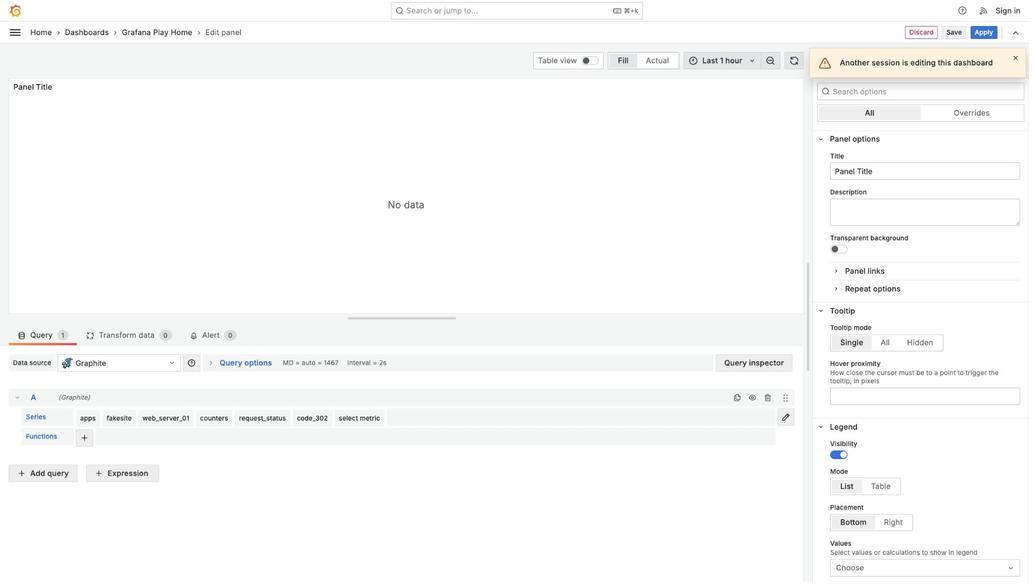 Task type: vqa. For each thing, say whether or not it's contained in the screenshot.
Grafana 'icon'
yes



Task type: locate. For each thing, give the bounding box(es) containing it.
close alert image
[[1012, 54, 1021, 62]]

1 vertical spatial toggle switch element
[[831, 451, 848, 460]]

add new function image
[[80, 434, 89, 443]]

open data source help image
[[187, 359, 196, 368]]

2 toggle switch element from the top
[[831, 451, 848, 460]]

table view element
[[582, 56, 599, 65]]

options group legend element
[[813, 418, 1029, 583]]

panel editor option pane content element
[[813, 52, 1030, 583]]

panel options title field property editor element
[[831, 152, 1021, 180]]

None text field
[[831, 199, 1021, 226]]

toggle switch element
[[831, 245, 848, 254], [831, 451, 848, 460]]

panel options transparent background field property editor element
[[831, 235, 1021, 254]]

legend values field property editor element
[[831, 540, 1021, 577]]

open menu image
[[9, 26, 22, 39]]

options group tooltip toggle image
[[818, 308, 825, 315]]

grafana image
[[9, 4, 22, 17]]

toggle switch element inside panel options transparent background field property editor element
[[831, 245, 848, 254]]

tab list
[[9, 323, 804, 346]]

legend mode field property editor element
[[831, 468, 1021, 496]]

zoom out time range image
[[766, 56, 776, 66]]

none text field inside options group panel options element
[[831, 199, 1021, 226]]

options group repeat options toggle image
[[833, 285, 840, 293]]

option group inside legend placement field property editor element
[[831, 515, 913, 532]]

1 toggle switch element from the top
[[831, 245, 848, 254]]

news image
[[980, 6, 989, 16]]

Select a data source field
[[58, 355, 181, 372]]

another session is editing this dashboard alert
[[810, 48, 1027, 78]]

remove query image
[[764, 394, 772, 403]]

None field
[[831, 163, 1021, 180]]

graphite logo image
[[62, 358, 73, 369]]

option group inside "tooltip tooltip mode field property editor" "element"
[[831, 335, 944, 352]]

option group inside legend mode field property editor element
[[831, 479, 902, 496]]

hide response image
[[748, 394, 757, 403]]

none field inside options group panel options element
[[831, 163, 1021, 180]]

None number field
[[831, 388, 1021, 405]]

collapse query row image
[[13, 394, 22, 403]]

0 vertical spatial toggle switch element
[[831, 245, 848, 254]]

close options pane image
[[1007, 56, 1016, 66]]

option group
[[608, 52, 680, 69], [818, 105, 1025, 122], [831, 335, 944, 352], [831, 479, 902, 496], [831, 515, 913, 532]]

toggle editor mode image
[[782, 413, 791, 422]]



Task type: describe. For each thing, give the bounding box(es) containing it.
legend visibility field property editor element
[[831, 441, 1021, 460]]

options group legend toggle image
[[818, 424, 825, 431]]

option group for legend placement field property editor element
[[831, 515, 913, 532]]

options group panel options toggle image
[[818, 136, 825, 143]]

option group for "tooltip tooltip mode field property editor" "element"
[[831, 335, 944, 352]]

options group panel links toggle image
[[833, 268, 840, 275]]

options group panel options element
[[813, 130, 1029, 302]]

duplicate query image
[[733, 394, 742, 403]]

tooltip hover proximity field property editor element
[[831, 360, 1021, 405]]

option group for legend mode field property editor element
[[831, 479, 902, 496]]

toggle switch element inside legend visibility field property editor element
[[831, 451, 848, 460]]

Search options text field
[[818, 83, 1025, 100]]

legend placement field property editor element
[[831, 504, 1021, 532]]

refresh dashboard image
[[790, 56, 799, 66]]

expand query row image
[[207, 359, 215, 368]]

panel options description field property editor element
[[831, 189, 1021, 226]]

none number field inside options group tooltip element
[[831, 388, 1021, 405]]

options group tooltip element
[[813, 302, 1029, 418]]

help image
[[958, 6, 968, 16]]

tooltip tooltip mode field property editor element
[[831, 324, 1021, 352]]



